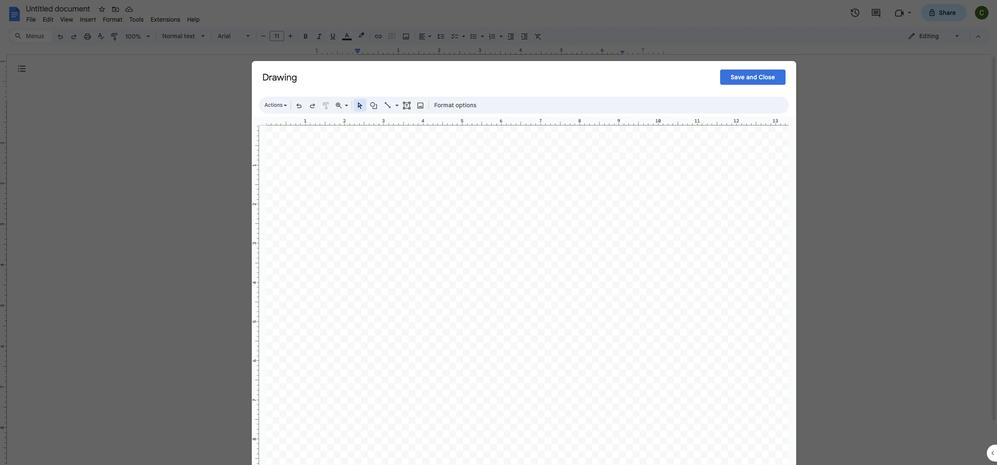 Task type: locate. For each thing, give the bounding box(es) containing it.
save and close button
[[720, 69, 786, 85]]

Menus field
[[11, 30, 53, 42]]

drawing dialog
[[252, 61, 796, 466]]

and
[[746, 73, 757, 81]]

menu bar
[[23, 11, 203, 25]]

left margin image
[[317, 48, 360, 54]]

menu bar inside menu bar banner
[[23, 11, 203, 25]]

save and close
[[731, 73, 775, 81]]

drawing application
[[0, 0, 997, 466]]



Task type: describe. For each thing, give the bounding box(es) containing it.
drawing
[[262, 72, 297, 83]]

share. private to only me. image
[[928, 9, 936, 16]]

Rename text field
[[23, 3, 95, 14]]

right margin image
[[620, 48, 663, 54]]

close
[[759, 73, 775, 81]]

menu bar banner
[[0, 0, 997, 466]]

main toolbar
[[53, 0, 545, 401]]

save
[[731, 73, 745, 81]]

Star checkbox
[[96, 3, 108, 15]]

drawing heading
[[262, 72, 347, 83]]

top margin image
[[0, 62, 6, 104]]



Task type: vqa. For each thing, say whether or not it's contained in the screenshot.
Main toolbar
yes



